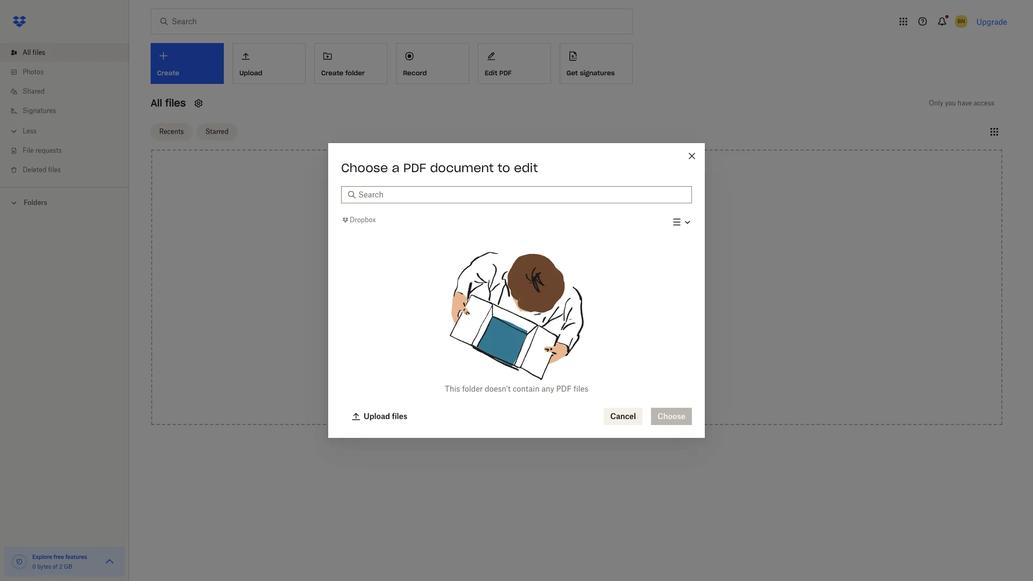 Task type: vqa. For each thing, say whether or not it's contained in the screenshot.
THE GET
yes



Task type: describe. For each thing, give the bounding box(es) containing it.
files left here
[[553, 287, 567, 296]]

upload files button
[[345, 408, 414, 425]]

features
[[65, 554, 87, 560]]

less
[[23, 127, 37, 135]]

deleted files link
[[9, 160, 129, 180]]

dropbox image
[[9, 11, 30, 32]]

all inside list item
[[23, 48, 31, 56]]

upload
[[364, 412, 390, 421]]

only
[[929, 99, 943, 107]]

edit
[[485, 69, 497, 77]]

bytes
[[37, 563, 51, 570]]

a
[[392, 160, 399, 175]]

free
[[54, 554, 64, 560]]

doesn't
[[485, 384, 511, 393]]

explore free features 0 bytes of 2 gb
[[32, 554, 87, 570]]

files right any
[[574, 384, 588, 393]]

record
[[403, 69, 427, 77]]

1 horizontal spatial to
[[587, 287, 594, 296]]

access
[[974, 99, 994, 107]]

create folder button
[[314, 43, 387, 84]]

get signatures
[[567, 69, 615, 77]]

get
[[567, 69, 578, 77]]

files inside list item
[[33, 48, 45, 56]]

upgrade
[[976, 17, 1007, 26]]

create
[[321, 69, 343, 77]]

list containing all files
[[0, 37, 129, 187]]

upgrade link
[[976, 17, 1007, 26]]

this folder doesn't contain any pdf files
[[445, 384, 588, 393]]

folder for create
[[345, 69, 365, 77]]

1 vertical spatial all files
[[151, 97, 186, 109]]

files right deleted
[[48, 166, 61, 174]]

deleted
[[23, 166, 46, 174]]

drop
[[533, 287, 551, 296]]

only you have access
[[929, 99, 994, 107]]

this
[[445, 384, 460, 393]]

explore
[[32, 554, 52, 560]]

pdf inside button
[[499, 69, 512, 77]]

Search text field
[[358, 189, 685, 201]]

1 horizontal spatial all
[[151, 97, 162, 109]]

record button
[[396, 43, 469, 84]]

recents
[[159, 127, 184, 135]]

recents button
[[151, 123, 192, 140]]

upload files
[[364, 412, 407, 421]]

2
[[59, 563, 62, 570]]

cancel button
[[604, 408, 642, 425]]

gb
[[64, 563, 72, 570]]

0 horizontal spatial pdf
[[403, 160, 426, 175]]

document
[[430, 160, 494, 175]]

cancel
[[610, 412, 636, 421]]

choose a pdf document to edit dialog
[[328, 143, 705, 438]]

all files list item
[[0, 43, 129, 62]]



Task type: locate. For each thing, give the bounding box(es) containing it.
have
[[958, 99, 972, 107]]

contain
[[513, 384, 540, 393]]

0 vertical spatial all
[[23, 48, 31, 56]]

choose
[[341, 160, 388, 175]]

deleted files
[[23, 166, 61, 174]]

quota usage element
[[11, 553, 28, 570]]

0 horizontal spatial to
[[498, 160, 510, 175]]

all up recents
[[151, 97, 162, 109]]

folder
[[345, 69, 365, 77], [462, 384, 483, 393]]

all files inside list item
[[23, 48, 45, 56]]

you
[[945, 99, 956, 107]]

1 vertical spatial folder
[[462, 384, 483, 393]]

to right here
[[587, 287, 594, 296]]

get signatures button
[[560, 43, 633, 84]]

here
[[569, 287, 585, 296]]

to inside dialog
[[498, 160, 510, 175]]

any
[[542, 384, 554, 393]]

starred button
[[197, 123, 237, 140]]

1 vertical spatial to
[[587, 287, 594, 296]]

drop files here to upload
[[533, 287, 621, 296]]

file requests
[[23, 146, 62, 154]]

0 vertical spatial to
[[498, 160, 510, 175]]

0
[[32, 563, 36, 570]]

folder right this
[[462, 384, 483, 393]]

2 vertical spatial pdf
[[556, 384, 572, 393]]

folders
[[24, 199, 47, 207]]

create folder
[[321, 69, 365, 77]]

folder inside choose a pdf document to edit dialog
[[462, 384, 483, 393]]

files
[[33, 48, 45, 56], [165, 97, 186, 109], [48, 166, 61, 174], [553, 287, 567, 296], [574, 384, 588, 393], [392, 412, 407, 421]]

files up recents
[[165, 97, 186, 109]]

all up photos
[[23, 48, 31, 56]]

upload
[[596, 287, 621, 296]]

all files up photos
[[23, 48, 45, 56]]

list
[[0, 37, 129, 187]]

all files
[[23, 48, 45, 56], [151, 97, 186, 109]]

0 vertical spatial folder
[[345, 69, 365, 77]]

1 horizontal spatial pdf
[[499, 69, 512, 77]]

edit pdf button
[[478, 43, 551, 84]]

shared link
[[9, 82, 129, 101]]

folder right create
[[345, 69, 365, 77]]

file requests link
[[9, 141, 129, 160]]

files up photos
[[33, 48, 45, 56]]

1 horizontal spatial folder
[[462, 384, 483, 393]]

1 horizontal spatial all files
[[151, 97, 186, 109]]

pdf right edit
[[499, 69, 512, 77]]

starred
[[205, 127, 229, 135]]

pdf right any
[[556, 384, 572, 393]]

0 horizontal spatial all files
[[23, 48, 45, 56]]

photos
[[23, 68, 44, 76]]

choose a pdf document to edit
[[341, 160, 538, 175]]

folder inside create folder button
[[345, 69, 365, 77]]

all files up recents
[[151, 97, 186, 109]]

files right upload
[[392, 412, 407, 421]]

all files link
[[9, 43, 129, 62]]

pdf
[[499, 69, 512, 77], [403, 160, 426, 175], [556, 384, 572, 393]]

0 vertical spatial pdf
[[499, 69, 512, 77]]

1 vertical spatial all
[[151, 97, 162, 109]]

folders button
[[0, 194, 129, 210]]

file
[[23, 146, 34, 154]]

dropbox link
[[341, 215, 376, 226]]

dropbox
[[350, 216, 376, 224]]

of
[[53, 563, 58, 570]]

0 horizontal spatial all
[[23, 48, 31, 56]]

1 vertical spatial pdf
[[403, 160, 426, 175]]

signatures
[[23, 107, 56, 115]]

requests
[[35, 146, 62, 154]]

signatures
[[580, 69, 615, 77]]

2 horizontal spatial pdf
[[556, 384, 572, 393]]

folder for this
[[462, 384, 483, 393]]

files inside button
[[392, 412, 407, 421]]

to left edit
[[498, 160, 510, 175]]

shared
[[23, 87, 45, 95]]

signatures link
[[9, 101, 129, 121]]

less image
[[9, 126, 19, 137]]

to
[[498, 160, 510, 175], [587, 287, 594, 296]]

all
[[23, 48, 31, 56], [151, 97, 162, 109]]

0 vertical spatial all files
[[23, 48, 45, 56]]

edit
[[514, 160, 538, 175]]

photos link
[[9, 62, 129, 82]]

edit pdf
[[485, 69, 512, 77]]

0 horizontal spatial folder
[[345, 69, 365, 77]]

pdf right a
[[403, 160, 426, 175]]



